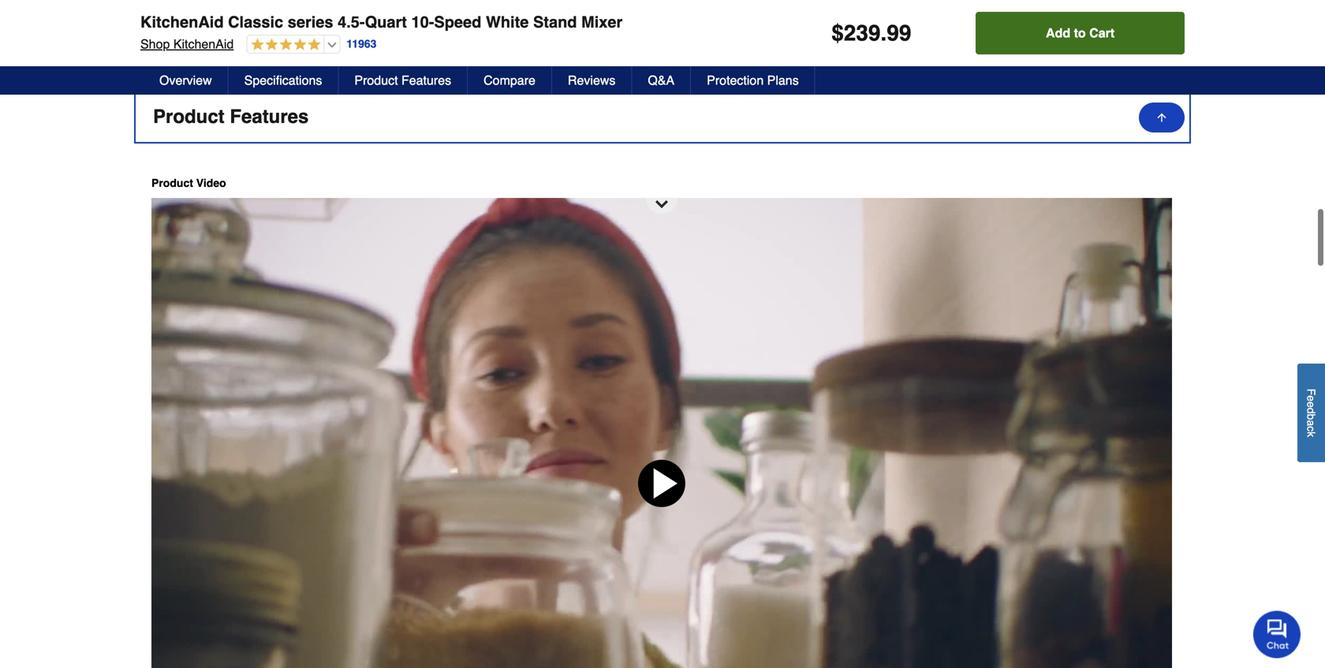 Task type: vqa. For each thing, say whether or not it's contained in the screenshot.
Product Features button underneath Q&A THE PRODUCT FEATURES
yes



Task type: locate. For each thing, give the bounding box(es) containing it.
kitchenaid down unspsc
[[173, 37, 234, 51]]

a
[[1305, 420, 1318, 426]]

chat invite button image
[[1253, 610, 1301, 658]]

e up d
[[1305, 396, 1318, 402]]

specifications button
[[228, 66, 339, 95]]

e
[[1305, 396, 1318, 402], [1305, 402, 1318, 408]]

239
[[844, 21, 881, 46]]

speed
[[434, 13, 481, 31]]

product features down 'overview' button
[[153, 106, 309, 128]]

product features down 11963
[[354, 73, 451, 88]]

b
[[1305, 414, 1318, 420]]

kitchenaid
[[140, 13, 224, 31], [173, 37, 234, 51]]

1 vertical spatial product
[[153, 106, 225, 128]]

product left video
[[151, 177, 193, 189]]

kitchenaid up shop kitchenaid
[[140, 13, 224, 31]]

99
[[887, 21, 911, 46]]

add
[[1046, 26, 1070, 40]]

0 horizontal spatial product features
[[153, 106, 309, 128]]

protection plans button
[[691, 66, 815, 95]]

reviews button
[[552, 66, 632, 95]]

product features button
[[339, 66, 468, 95], [136, 92, 1189, 142]]

4.8 stars image
[[247, 38, 320, 52]]

product for product features button below q&a at top
[[153, 106, 225, 128]]

product down 'overview' button
[[153, 106, 225, 128]]

video
[[196, 177, 226, 189]]

52141500
[[420, 6, 469, 18]]

1 e from the top
[[1305, 396, 1318, 402]]

0 vertical spatial product features
[[354, 73, 451, 88]]

specifications
[[244, 73, 322, 88]]

features down specifications button on the top of the page
[[230, 106, 309, 128]]

d
[[1305, 408, 1318, 414]]

mixer
[[581, 13, 623, 31]]

stand
[[533, 13, 577, 31]]

protection plans
[[707, 73, 799, 88]]

0 vertical spatial kitchenaid
[[140, 13, 224, 31]]

product
[[354, 73, 398, 88], [153, 106, 225, 128], [151, 177, 193, 189]]

compare
[[484, 73, 536, 88]]

2 e from the top
[[1305, 402, 1318, 408]]

features down the 10-
[[401, 73, 451, 88]]

0 vertical spatial features
[[401, 73, 451, 88]]

compare button
[[468, 66, 552, 95]]

quart
[[365, 13, 407, 31]]

1 horizontal spatial product features
[[354, 73, 451, 88]]

plans
[[767, 73, 799, 88]]

unspsc
[[165, 7, 204, 18]]

1 horizontal spatial features
[[401, 73, 451, 88]]

.
[[881, 21, 887, 46]]

product features
[[354, 73, 451, 88], [153, 106, 309, 128]]

1 vertical spatial features
[[230, 106, 309, 128]]

0 horizontal spatial features
[[230, 106, 309, 128]]

product down 11963
[[354, 73, 398, 88]]

1 vertical spatial kitchenaid
[[173, 37, 234, 51]]

cart
[[1089, 26, 1115, 40]]

white
[[486, 13, 529, 31]]

e up b
[[1305, 402, 1318, 408]]

features
[[401, 73, 451, 88], [230, 106, 309, 128]]

chevron up image
[[1156, 109, 1172, 125]]

0 vertical spatial product
[[354, 73, 398, 88]]



Task type: describe. For each thing, give the bounding box(es) containing it.
k
[[1305, 432, 1318, 437]]

shop
[[140, 37, 170, 51]]

product for product features button under 11963
[[354, 73, 398, 88]]

overview
[[159, 73, 212, 88]]

product features button down 11963
[[339, 66, 468, 95]]

kitchenaid classic series 4.5-quart 10-speed white stand mixer
[[140, 13, 623, 31]]

4.5-
[[338, 13, 365, 31]]

protection
[[707, 73, 764, 88]]

product features button down q&a at top
[[136, 92, 1189, 142]]

to
[[1074, 26, 1086, 40]]

add to cart
[[1046, 26, 1115, 40]]

series
[[288, 13, 333, 31]]

c
[[1305, 426, 1318, 432]]

1 vertical spatial product features
[[153, 106, 309, 128]]

$ 239 . 99
[[832, 21, 911, 46]]

q&a
[[648, 73, 675, 88]]

overview button
[[144, 66, 228, 95]]

10-
[[411, 13, 434, 31]]

reviews
[[568, 73, 616, 88]]

shop kitchenaid
[[140, 37, 234, 51]]

q&a button
[[632, 66, 691, 95]]

f
[[1305, 389, 1318, 396]]

features for product features button below q&a at top
[[230, 106, 309, 128]]

product video
[[151, 177, 226, 189]]

f e e d b a c k button
[[1298, 364, 1325, 462]]

arrow up image
[[1156, 111, 1168, 124]]

11963
[[347, 38, 377, 50]]

f e e d b a c k
[[1305, 389, 1318, 437]]

2 vertical spatial product
[[151, 177, 193, 189]]

classic
[[228, 13, 283, 31]]

add to cart button
[[976, 12, 1185, 54]]

features for product features button under 11963
[[401, 73, 451, 88]]

$
[[832, 21, 844, 46]]



